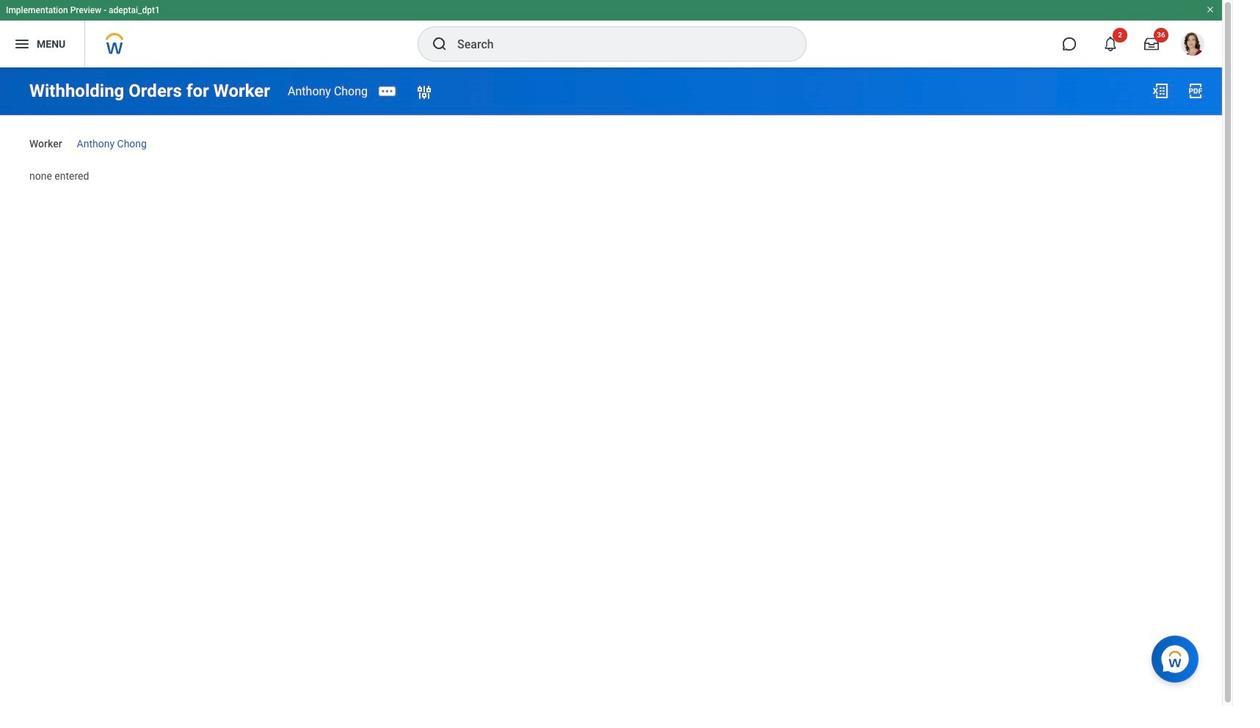 Task type: vqa. For each thing, say whether or not it's contained in the screenshot.
notifications large icon
yes



Task type: locate. For each thing, give the bounding box(es) containing it.
profile logan mcneil image
[[1181, 32, 1205, 59]]

change selection image
[[416, 84, 433, 102]]

Search Workday  search field
[[457, 28, 776, 60]]

close environment banner image
[[1206, 5, 1215, 14]]

banner
[[0, 0, 1222, 68]]

main content
[[0, 68, 1222, 196]]

inbox large image
[[1144, 37, 1159, 51]]



Task type: describe. For each thing, give the bounding box(es) containing it.
view printable version (pdf) image
[[1187, 82, 1205, 100]]

search image
[[431, 35, 449, 53]]

justify image
[[13, 35, 31, 53]]

export to excel image
[[1152, 82, 1169, 100]]

notifications large image
[[1103, 37, 1118, 51]]



